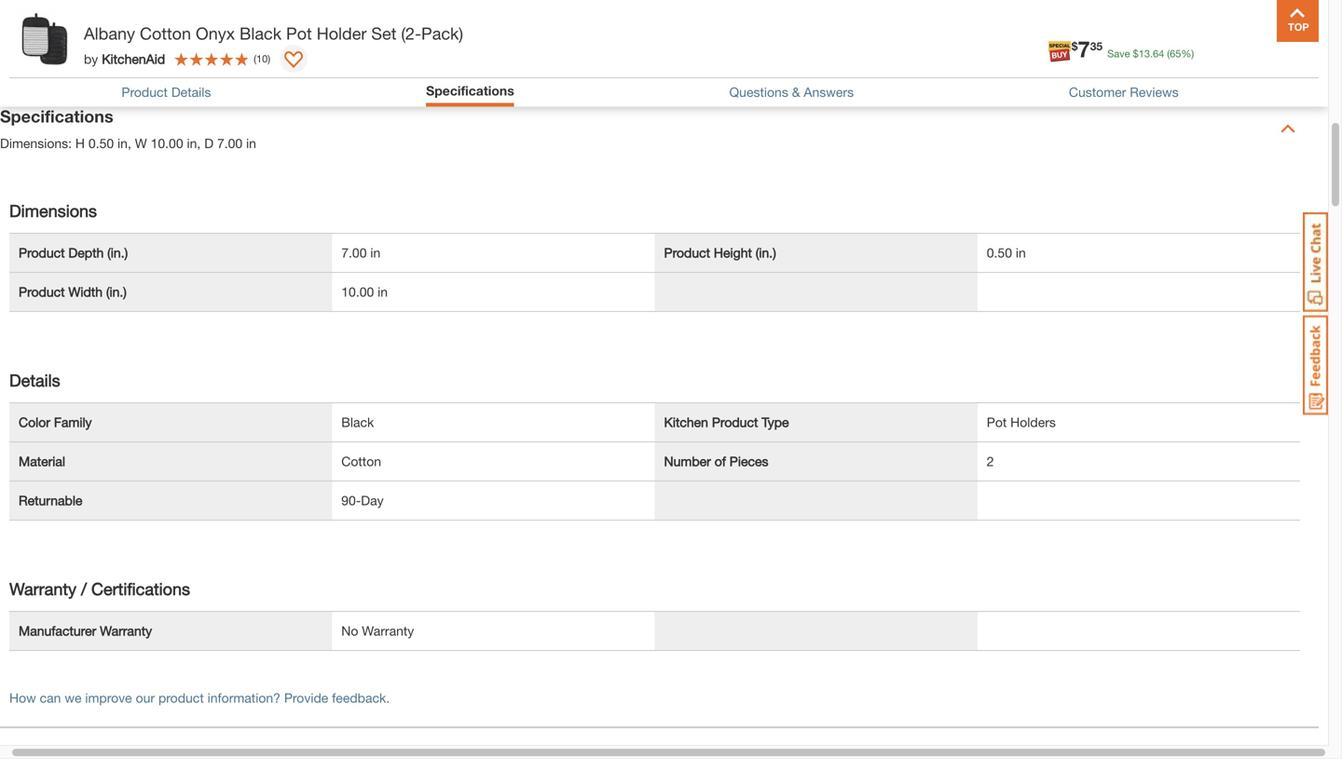 Task type: vqa. For each thing, say whether or not it's contained in the screenshot.
(2-
yes



Task type: locate. For each thing, give the bounding box(es) containing it.
of
[[715, 454, 726, 469]]

1 horizontal spatial pot
[[987, 415, 1007, 430]]

0 horizontal spatial ,
[[128, 136, 131, 151]]

1 horizontal spatial black
[[342, 415, 374, 430]]

1 horizontal spatial ,
[[197, 136, 201, 151]]

1 horizontal spatial 0.50
[[987, 245, 1013, 261]]

product
[[0, 42, 63, 62], [122, 85, 168, 100], [19, 245, 65, 261], [664, 245, 711, 261], [19, 284, 65, 300], [712, 415, 758, 430]]

(
[[1168, 48, 1170, 60], [254, 53, 256, 65]]

0 vertical spatial 7.00
[[217, 136, 243, 151]]

0.50
[[89, 136, 114, 151], [987, 245, 1013, 261]]

pot left holders
[[987, 415, 1007, 430]]

1 horizontal spatial 7.00
[[342, 245, 367, 261]]

material
[[19, 454, 65, 469]]

specifications up the dimensions:
[[0, 106, 113, 126]]

&
[[792, 85, 801, 100]]

specifications button
[[426, 83, 514, 102], [426, 83, 514, 98]]

questions & answers button
[[730, 85, 854, 100], [730, 85, 854, 100]]

holders
[[1011, 415, 1056, 430]]

$
[[1072, 40, 1078, 53], [1133, 48, 1139, 60]]

number of pieces
[[664, 454, 769, 469]]

$ left '.'
[[1133, 48, 1139, 60]]

0 horizontal spatial details
[[9, 371, 60, 391]]

black
[[240, 23, 282, 43], [342, 415, 374, 430]]

details
[[68, 42, 123, 62], [171, 85, 211, 100], [9, 371, 60, 391]]

0 horizontal spatial specifications
[[0, 106, 113, 126]]

product down kitchenaid
[[122, 85, 168, 100]]

warranty left /
[[9, 580, 76, 600]]

(2-
[[401, 23, 422, 43]]

(in.) right "width"
[[106, 284, 127, 300]]

specifications dimensions: h 0.50 in , w 10.00 in , d 7.00 in
[[0, 106, 256, 151]]

family
[[54, 415, 92, 430]]

10.00 right w
[[151, 136, 183, 151]]

product height (in.)
[[664, 245, 777, 261]]

( right 64
[[1168, 48, 1170, 60]]

1 horizontal spatial warranty
[[100, 624, 152, 639]]

product left type
[[712, 415, 758, 430]]

by
[[84, 51, 98, 66]]

depth
[[68, 245, 104, 261]]

0 vertical spatial details
[[68, 42, 123, 62]]

product down dimensions
[[19, 245, 65, 261]]

90-
[[342, 493, 361, 509]]

7.00 in
[[342, 245, 381, 261]]

0 horizontal spatial $
[[1072, 40, 1078, 53]]

how can we improve our product information? provide feedback.
[[9, 691, 390, 706]]

, left d
[[197, 136, 201, 151]]

black up ( 10 )
[[240, 23, 282, 43]]

feedback link image
[[1304, 315, 1329, 416]]

specifications down pack)
[[426, 83, 514, 98]]

albany cotton onyx black pot holder set (2-pack)
[[84, 23, 463, 43]]

pot up the display icon
[[286, 23, 312, 43]]

1 vertical spatial black
[[342, 415, 374, 430]]

2 horizontal spatial details
[[171, 85, 211, 100]]

no warranty
[[342, 624, 414, 639]]

0 horizontal spatial (
[[254, 53, 256, 65]]

save $ 13 . 64 ( 65 %)
[[1108, 48, 1195, 60]]

in
[[118, 136, 128, 151], [187, 136, 197, 151], [246, 136, 256, 151], [371, 245, 381, 261], [1016, 245, 1026, 261], [378, 284, 388, 300]]

warranty for no warranty
[[362, 624, 414, 639]]

certifications
[[91, 580, 190, 600]]

0 horizontal spatial pot
[[286, 23, 312, 43]]

0 horizontal spatial black
[[240, 23, 282, 43]]

product left "width"
[[19, 284, 65, 300]]

0.50 inside specifications dimensions: h 0.50 in , w 10.00 in , d 7.00 in
[[89, 136, 114, 151]]

caret image
[[1281, 121, 1296, 136]]

( left ")"
[[254, 53, 256, 65]]

product details
[[0, 42, 123, 62], [122, 85, 211, 100]]

kitchenaid
[[102, 51, 165, 66]]

10.00 down 7.00 in
[[342, 284, 374, 300]]

(in.) for product height (in.)
[[756, 245, 777, 261]]

0 vertical spatial cotton
[[140, 23, 191, 43]]

(in.) for product width (in.)
[[106, 284, 127, 300]]

1 horizontal spatial $
[[1133, 48, 1139, 60]]

cotton up 90-day
[[342, 454, 381, 469]]

product width (in.)
[[19, 284, 127, 300]]

product details button
[[0, 15, 1319, 90], [122, 85, 211, 100], [122, 85, 211, 100]]

1 vertical spatial specifications
[[0, 106, 113, 126]]

onyx
[[196, 23, 235, 43]]

cotton
[[140, 23, 191, 43], [342, 454, 381, 469]]

(in.)
[[107, 245, 128, 261], [756, 245, 777, 261], [106, 284, 127, 300]]

warranty right 'no'
[[362, 624, 414, 639]]

$ left 35
[[1072, 40, 1078, 53]]

by kitchenaid
[[84, 51, 165, 66]]

$ inside $ 7 35
[[1072, 40, 1078, 53]]

1 vertical spatial 10.00
[[342, 284, 374, 300]]

64
[[1153, 48, 1165, 60]]

pot holders
[[987, 415, 1056, 430]]

product
[[158, 691, 204, 706]]

customer reviews button
[[1069, 85, 1179, 100], [1069, 85, 1179, 100]]

d
[[204, 136, 214, 151]]

specifications inside specifications dimensions: h 0.50 in , w 10.00 in , d 7.00 in
[[0, 106, 113, 126]]

1 horizontal spatial cotton
[[342, 454, 381, 469]]

0.50 in
[[987, 245, 1026, 261]]

0 horizontal spatial 7.00
[[217, 136, 243, 151]]

information?
[[208, 691, 281, 706]]

10.00
[[151, 136, 183, 151], [342, 284, 374, 300]]

0 vertical spatial black
[[240, 23, 282, 43]]

questions
[[730, 85, 789, 100]]

dimensions:
[[0, 136, 72, 151]]

manufacturer warranty
[[19, 624, 152, 639]]

display image
[[284, 51, 303, 70]]

0 vertical spatial 0.50
[[89, 136, 114, 151]]

7.00 up 10.00 in in the left of the page
[[342, 245, 367, 261]]

warranty / certifications
[[9, 580, 190, 600]]

(in.) right "height"
[[756, 245, 777, 261]]

7.00
[[217, 136, 243, 151], [342, 245, 367, 261]]

returnable
[[19, 493, 82, 509]]

0 vertical spatial 10.00
[[151, 136, 183, 151]]

warranty
[[9, 580, 76, 600], [100, 624, 152, 639], [362, 624, 414, 639]]

1 , from the left
[[128, 136, 131, 151]]

cotton up kitchenaid
[[140, 23, 191, 43]]

specifications
[[426, 83, 514, 98], [0, 106, 113, 126]]

2 , from the left
[[197, 136, 201, 151]]

(in.) right "depth"
[[107, 245, 128, 261]]

0 horizontal spatial warranty
[[9, 580, 76, 600]]

kitchen
[[664, 415, 709, 430]]

how can we improve our product information? provide feedback. link
[[9, 691, 390, 706]]

,
[[128, 136, 131, 151], [197, 136, 201, 151]]

we
[[65, 691, 82, 706]]

save
[[1108, 48, 1131, 60]]

2 horizontal spatial warranty
[[362, 624, 414, 639]]

dimensions
[[9, 201, 97, 221]]

7.00 inside specifications dimensions: h 0.50 in , w 10.00 in , d 7.00 in
[[217, 136, 243, 151]]

0 vertical spatial product details
[[0, 42, 123, 62]]

1 vertical spatial details
[[171, 85, 211, 100]]

our
[[136, 691, 155, 706]]

answers
[[804, 85, 854, 100]]

0 vertical spatial specifications
[[426, 83, 514, 98]]

0 horizontal spatial 0.50
[[89, 136, 114, 151]]

color
[[19, 415, 50, 430]]

, left w
[[128, 136, 131, 151]]

1 horizontal spatial 10.00
[[342, 284, 374, 300]]

7.00 right d
[[217, 136, 243, 151]]

pot
[[286, 23, 312, 43], [987, 415, 1007, 430]]

1 horizontal spatial specifications
[[426, 83, 514, 98]]

black up 90-day
[[342, 415, 374, 430]]

type
[[762, 415, 789, 430]]

number
[[664, 454, 711, 469]]

1 vertical spatial 0.50
[[987, 245, 1013, 261]]

provide
[[284, 691, 328, 706]]

pack)
[[422, 23, 463, 43]]

0 horizontal spatial 10.00
[[151, 136, 183, 151]]

width
[[68, 284, 103, 300]]

10.00 in
[[342, 284, 388, 300]]

warranty down certifications
[[100, 624, 152, 639]]



Task type: describe. For each thing, give the bounding box(es) containing it.
top button
[[1277, 0, 1319, 42]]

product image image
[[14, 9, 75, 70]]

7
[[1078, 35, 1091, 62]]

/
[[81, 580, 87, 600]]

1 horizontal spatial (
[[1168, 48, 1170, 60]]

color family
[[19, 415, 92, 430]]

0 vertical spatial pot
[[286, 23, 312, 43]]

10.00 inside specifications dimensions: h 0.50 in , w 10.00 in , d 7.00 in
[[151, 136, 183, 151]]

2 vertical spatial details
[[9, 371, 60, 391]]

)
[[268, 53, 270, 65]]

2
[[987, 454, 994, 469]]

w
[[135, 136, 147, 151]]

1 vertical spatial product details
[[122, 85, 211, 100]]

35
[[1091, 40, 1103, 53]]

90-day
[[342, 493, 384, 509]]

day
[[361, 493, 384, 509]]

holder
[[317, 23, 367, 43]]

live chat image
[[1304, 213, 1329, 312]]

can
[[40, 691, 61, 706]]

1 horizontal spatial details
[[68, 42, 123, 62]]

questions & answers
[[730, 85, 854, 100]]

.
[[1151, 48, 1153, 60]]

1 vertical spatial pot
[[987, 415, 1007, 430]]

specifications for specifications dimensions: h 0.50 in , w 10.00 in , d 7.00 in
[[0, 106, 113, 126]]

13
[[1139, 48, 1151, 60]]

1 vertical spatial 7.00
[[342, 245, 367, 261]]

specifications for specifications
[[426, 83, 514, 98]]

improve
[[85, 691, 132, 706]]

manufacturer
[[19, 624, 96, 639]]

$ 7 35
[[1072, 35, 1103, 62]]

product depth (in.)
[[19, 245, 128, 261]]

albany
[[84, 23, 135, 43]]

product left by
[[0, 42, 63, 62]]

pieces
[[730, 454, 769, 469]]

0 horizontal spatial cotton
[[140, 23, 191, 43]]

65
[[1170, 48, 1182, 60]]

warranty for manufacturer warranty
[[100, 624, 152, 639]]

set
[[371, 23, 397, 43]]

how
[[9, 691, 36, 706]]

%)
[[1182, 48, 1195, 60]]

feedback.
[[332, 691, 390, 706]]

(in.) for product depth (in.)
[[107, 245, 128, 261]]

customer
[[1069, 85, 1127, 100]]

1 vertical spatial cotton
[[342, 454, 381, 469]]

( 10 )
[[254, 53, 270, 65]]

h
[[75, 136, 85, 151]]

height
[[714, 245, 752, 261]]

10
[[256, 53, 268, 65]]

reviews
[[1130, 85, 1179, 100]]

kitchen product type
[[664, 415, 789, 430]]

product left "height"
[[664, 245, 711, 261]]

no
[[342, 624, 358, 639]]

customer reviews
[[1069, 85, 1179, 100]]



